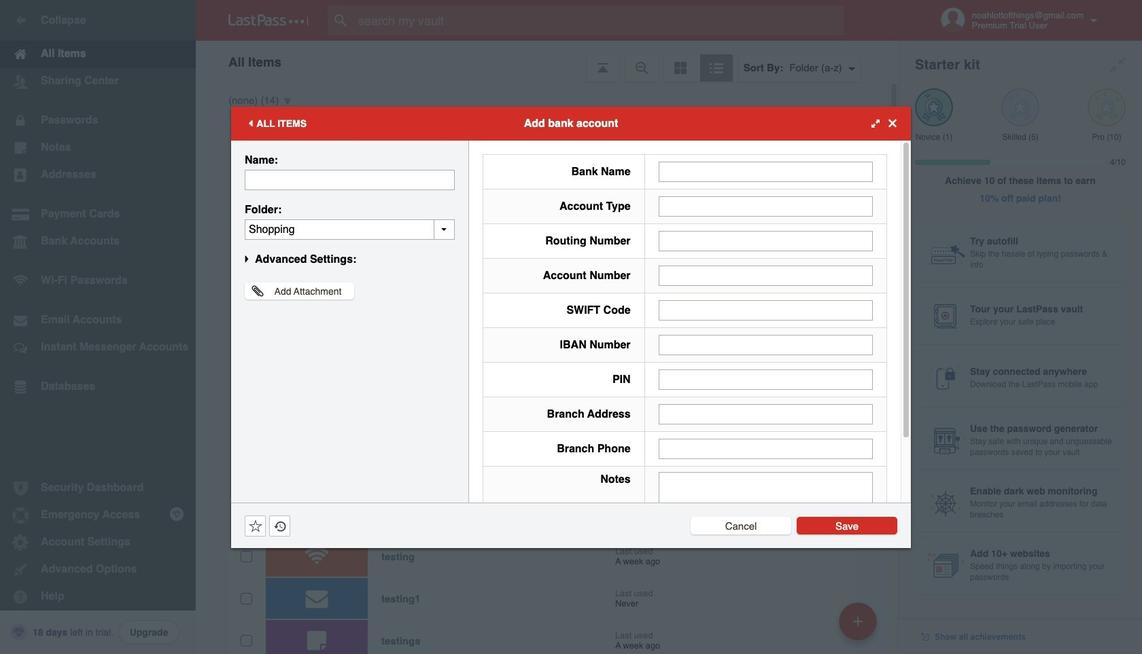 Task type: locate. For each thing, give the bounding box(es) containing it.
main navigation navigation
[[0, 0, 196, 655]]

lastpass image
[[229, 14, 309, 27]]

None text field
[[659, 162, 873, 182], [245, 170, 455, 190], [659, 196, 873, 217], [659, 231, 873, 251], [659, 404, 873, 425], [659, 472, 873, 557], [659, 162, 873, 182], [245, 170, 455, 190], [659, 196, 873, 217], [659, 231, 873, 251], [659, 404, 873, 425], [659, 472, 873, 557]]

None text field
[[245, 219, 455, 240], [659, 266, 873, 286], [659, 300, 873, 321], [659, 335, 873, 355], [659, 370, 873, 390], [659, 439, 873, 459], [245, 219, 455, 240], [659, 266, 873, 286], [659, 300, 873, 321], [659, 335, 873, 355], [659, 370, 873, 390], [659, 439, 873, 459]]

dialog
[[231, 106, 911, 565]]



Task type: describe. For each thing, give the bounding box(es) containing it.
new item image
[[853, 617, 863, 627]]

Search search field
[[328, 5, 871, 35]]

search my vault text field
[[328, 5, 871, 35]]

new item navigation
[[834, 599, 885, 655]]

vault options navigation
[[196, 41, 899, 82]]



